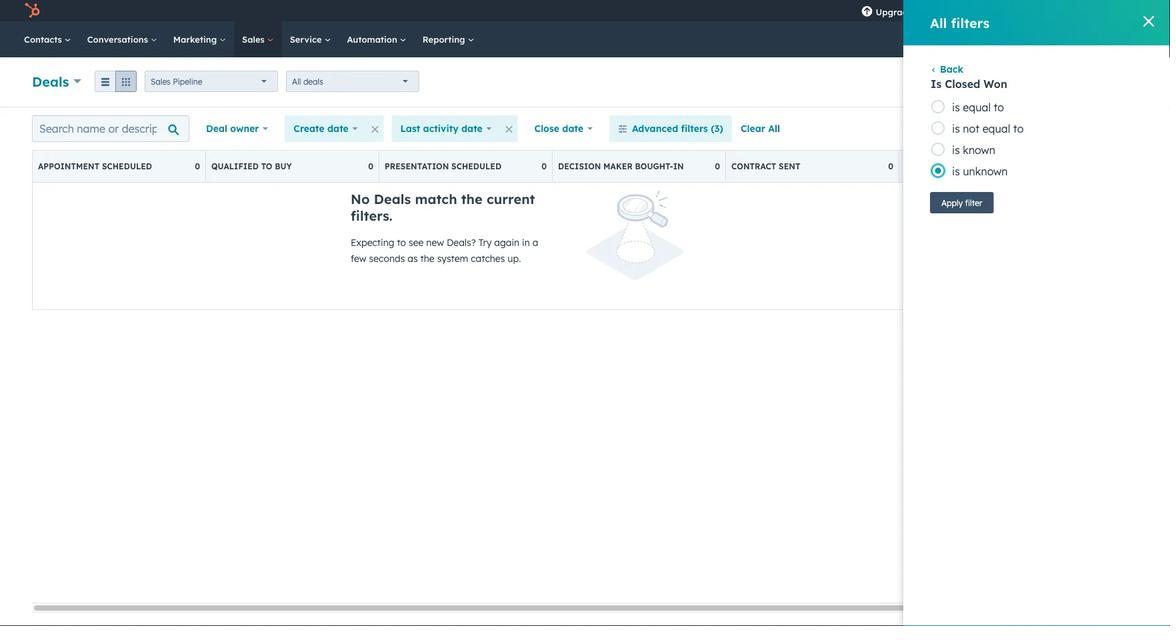 Task type: locate. For each thing, give the bounding box(es) containing it.
qualified
[[211, 161, 259, 171]]

0 horizontal spatial date
[[327, 123, 349, 134]]

1 horizontal spatial all
[[769, 123, 780, 134]]

0 left closed won
[[889, 161, 894, 171]]

Search name or description search field
[[32, 115, 189, 142]]

filters for all
[[952, 14, 990, 31]]

is
[[931, 77, 942, 91]]

all right the clear
[[769, 123, 780, 134]]

3 date from the left
[[563, 123, 584, 134]]

activity
[[423, 123, 459, 134]]

2 is from the top
[[953, 122, 960, 135]]

2 0 from the left
[[368, 161, 374, 171]]

closed down back
[[945, 77, 981, 91]]

vhs
[[1076, 5, 1093, 16]]

apply filter
[[942, 198, 983, 208]]

marketing
[[173, 34, 219, 45]]

date right create
[[327, 123, 349, 134]]

deals
[[32, 73, 69, 90], [374, 191, 411, 207]]

filters inside button
[[681, 123, 708, 134]]

1 scheduled from the left
[[102, 161, 152, 171]]

filter
[[966, 198, 983, 208]]

0 left qualified on the left
[[195, 161, 200, 171]]

equal right the "not"
[[983, 122, 1011, 135]]

0 horizontal spatial closed
[[905, 161, 938, 171]]

vhs can fix it!
[[1076, 5, 1133, 16]]

scheduled
[[102, 161, 152, 171], [452, 161, 502, 171]]

sales left pipeline
[[151, 76, 171, 86]]

1 horizontal spatial scheduled
[[452, 161, 502, 171]]

Search HubSpot search field
[[983, 28, 1147, 51]]

to left buy
[[261, 161, 272, 171]]

all filters
[[931, 14, 990, 31]]

actions button
[[948, 71, 1007, 93]]

1 vertical spatial all
[[292, 76, 301, 86]]

filters for advanced
[[681, 123, 708, 134]]

is for is known
[[953, 143, 960, 157]]

1 vertical spatial sales
[[151, 76, 171, 86]]

deals down contacts link
[[32, 73, 69, 90]]

last
[[401, 123, 420, 134]]

to inside 'expecting to see new deals? try again in a few seconds as the system catches up.'
[[397, 237, 406, 248]]

0 horizontal spatial deals
[[32, 73, 69, 90]]

5 0 from the left
[[889, 161, 894, 171]]

automation link
[[339, 21, 415, 57]]

conversations
[[87, 34, 151, 45]]

1 0 from the left
[[195, 161, 200, 171]]

1 horizontal spatial the
[[461, 191, 483, 207]]

clear all button
[[732, 115, 789, 142]]

0 horizontal spatial all
[[292, 76, 301, 86]]

settings link
[[1008, 4, 1025, 18]]

filters
[[952, 14, 990, 31], [681, 123, 708, 134]]

clear
[[741, 123, 766, 134]]

calling icon button
[[927, 2, 950, 20]]

0 horizontal spatial sales
[[151, 76, 171, 86]]

is for is not equal to
[[953, 122, 960, 135]]

1 vertical spatial the
[[421, 253, 435, 264]]

automation
[[347, 34, 400, 45]]

the right match
[[461, 191, 483, 207]]

contract sent
[[732, 161, 801, 171]]

equal
[[963, 101, 991, 114], [983, 122, 1011, 135]]

is for is equal to
[[953, 101, 960, 114]]

0 for presentation scheduled
[[542, 161, 547, 171]]

is unknown
[[953, 165, 1008, 178]]

4 0 from the left
[[715, 161, 720, 171]]

create date button
[[285, 115, 367, 142]]

deals button
[[32, 72, 81, 91]]

2 horizontal spatial date
[[563, 123, 584, 134]]

in
[[522, 237, 530, 248]]

0 horizontal spatial scheduled
[[102, 161, 152, 171]]

buy
[[275, 161, 292, 171]]

appointment scheduled
[[38, 161, 152, 171]]

advanced
[[632, 123, 679, 134]]

menu item
[[923, 0, 926, 21]]

0 left contract at the top right
[[715, 161, 720, 171]]

1 horizontal spatial filters
[[952, 14, 990, 31]]

bought-
[[635, 161, 673, 171]]

0 left decision
[[542, 161, 547, 171]]

all inside popup button
[[292, 76, 301, 86]]

3 is from the top
[[953, 143, 960, 157]]

0 up no on the top left of page
[[368, 161, 374, 171]]

deals?
[[447, 237, 476, 248]]

sales left service
[[242, 34, 267, 45]]

hubspot link
[[16, 3, 50, 19]]

1 vertical spatial filters
[[681, 123, 708, 134]]

deals right no on the top left of page
[[374, 191, 411, 207]]

deal owner
[[206, 123, 259, 134]]

the inside no deals match the current filters.
[[461, 191, 483, 207]]

0 vertical spatial closed
[[945, 77, 981, 91]]

won
[[984, 77, 1008, 91]]

to left see
[[397, 237, 406, 248]]

0 vertical spatial all
[[931, 14, 947, 31]]

1 vertical spatial deals
[[374, 191, 411, 207]]

scheduled down search name or description search field
[[102, 161, 152, 171]]

is
[[953, 101, 960, 114], [953, 122, 960, 135], [953, 143, 960, 157], [953, 165, 960, 178]]

closed left won
[[905, 161, 938, 171]]

notifications image
[[1033, 6, 1045, 18]]

all
[[931, 14, 947, 31], [292, 76, 301, 86], [769, 123, 780, 134]]

group
[[95, 71, 137, 92]]

3 0 from the left
[[542, 161, 547, 171]]

2 date from the left
[[462, 123, 483, 134]]

menu
[[852, 0, 1155, 21]]

match
[[415, 191, 457, 207]]

conversations link
[[79, 21, 165, 57]]

0 vertical spatial deals
[[32, 73, 69, 90]]

terry turtle image
[[1061, 5, 1073, 17]]

decision
[[558, 161, 601, 171]]

0 horizontal spatial the
[[421, 253, 435, 264]]

is left the "not"
[[953, 122, 960, 135]]

scheduled up current
[[452, 161, 502, 171]]

0 vertical spatial the
[[461, 191, 483, 207]]

1 horizontal spatial date
[[462, 123, 483, 134]]

marketplaces button
[[952, 0, 980, 21]]

to
[[994, 101, 1005, 114], [1014, 122, 1024, 135], [261, 161, 272, 171], [397, 237, 406, 248]]

deal owner button
[[197, 115, 277, 142]]

known
[[963, 143, 996, 157]]

help image
[[988, 6, 1000, 18]]

is down 'is known'
[[953, 165, 960, 178]]

sales inside popup button
[[151, 76, 171, 86]]

board actions
[[948, 123, 1012, 134]]

4 is from the top
[[953, 165, 960, 178]]

1 date from the left
[[327, 123, 349, 134]]

few
[[351, 253, 367, 264]]

the
[[461, 191, 483, 207], [421, 253, 435, 264]]

apply filter button
[[931, 192, 994, 213]]

board
[[948, 123, 976, 134]]

date right activity
[[462, 123, 483, 134]]

presentation scheduled
[[385, 161, 502, 171]]

search image
[[1143, 35, 1152, 44]]

1 horizontal spatial closed
[[945, 77, 981, 91]]

0 vertical spatial filters
[[952, 14, 990, 31]]

the inside 'expecting to see new deals? try again in a few seconds as the system catches up.'
[[421, 253, 435, 264]]

all left deals
[[292, 76, 301, 86]]

qualified to buy
[[211, 161, 292, 171]]

date right close
[[563, 123, 584, 134]]

0 for contract sent
[[889, 161, 894, 171]]

1 is from the top
[[953, 101, 960, 114]]

closed won
[[905, 161, 961, 171]]

is up won
[[953, 143, 960, 157]]

reporting link
[[415, 21, 483, 57]]

2 scheduled from the left
[[452, 161, 502, 171]]

close date
[[535, 123, 584, 134]]

try
[[479, 237, 492, 248]]

no
[[351, 191, 370, 207]]

close
[[535, 123, 560, 134]]

fix
[[1113, 5, 1123, 16]]

is known
[[953, 143, 996, 157]]

2 vertical spatial all
[[769, 123, 780, 134]]

expecting
[[351, 237, 395, 248]]

in
[[673, 161, 684, 171]]

the right "as"
[[421, 253, 435, 264]]

equal up board actions
[[963, 101, 991, 114]]

all left marketplaces image in the top right of the page
[[931, 14, 947, 31]]

1 horizontal spatial deals
[[374, 191, 411, 207]]

hubspot image
[[24, 3, 40, 19]]

deal
[[206, 123, 227, 134]]

(3)
[[711, 123, 724, 134]]

new
[[426, 237, 444, 248]]

sales
[[242, 34, 267, 45], [151, 76, 171, 86]]

closed
[[945, 77, 981, 91], [905, 161, 938, 171]]

0 horizontal spatial filters
[[681, 123, 708, 134]]

is up board
[[953, 101, 960, 114]]

close date button
[[526, 115, 602, 142]]

1 horizontal spatial sales
[[242, 34, 267, 45]]

0 vertical spatial sales
[[242, 34, 267, 45]]

scheduled for appointment scheduled
[[102, 161, 152, 171]]

2 horizontal spatial all
[[931, 14, 947, 31]]



Task type: vqa. For each thing, say whether or not it's contained in the screenshot.
user guide
no



Task type: describe. For each thing, give the bounding box(es) containing it.
is not equal to
[[953, 122, 1024, 135]]

upgrade
[[876, 6, 914, 17]]

current
[[487, 191, 535, 207]]

clear all
[[741, 123, 780, 134]]

vhs can fix it! button
[[1053, 0, 1153, 21]]

deals inside popup button
[[32, 73, 69, 90]]

last activity date button
[[392, 115, 501, 142]]

close image
[[1144, 16, 1155, 27]]

create
[[294, 123, 325, 134]]

contacts link
[[16, 21, 79, 57]]

up.
[[508, 253, 521, 264]]

0 for qualified to buy
[[368, 161, 374, 171]]

date for create date
[[327, 123, 349, 134]]

last activity date
[[401, 123, 483, 134]]

is closed won
[[931, 77, 1008, 91]]

scheduled for presentation scheduled
[[452, 161, 502, 171]]

a
[[533, 237, 539, 248]]

search button
[[1136, 28, 1159, 51]]

all deals
[[292, 76, 323, 86]]

unknown
[[963, 165, 1008, 178]]

sales for sales
[[242, 34, 267, 45]]

to right actions
[[1014, 122, 1024, 135]]

0 for appointment scheduled
[[195, 161, 200, 171]]

service
[[290, 34, 324, 45]]

filters.
[[351, 207, 393, 224]]

all for all filters
[[931, 14, 947, 31]]

system
[[437, 253, 468, 264]]

advanced filters (3) button
[[610, 115, 732, 142]]

again
[[494, 237, 520, 248]]

decision maker bought-in
[[558, 161, 684, 171]]

board actions button
[[931, 115, 1037, 142]]

deals
[[303, 76, 323, 86]]

presentation
[[385, 161, 449, 171]]

can
[[1096, 5, 1111, 16]]

won
[[940, 161, 961, 171]]

service link
[[282, 21, 339, 57]]

expecting to see new deals? try again in a few seconds as the system catches up.
[[351, 237, 539, 264]]

is for is unknown
[[953, 165, 960, 178]]

deals banner
[[32, 67, 1139, 93]]

as
[[408, 253, 418, 264]]

maker
[[604, 161, 633, 171]]

1 vertical spatial closed
[[905, 161, 938, 171]]

marketplaces image
[[960, 6, 972, 18]]

sales link
[[234, 21, 282, 57]]

create date
[[294, 123, 349, 134]]

calling icon image
[[932, 5, 944, 17]]

is equal to
[[953, 101, 1005, 114]]

advanced filters (3)
[[632, 123, 724, 134]]

back button
[[931, 63, 964, 75]]

no deals match the current filters.
[[351, 191, 535, 224]]

seconds
[[369, 253, 405, 264]]

all deals button
[[286, 71, 420, 92]]

actions
[[960, 77, 988, 87]]

group inside deals banner
[[95, 71, 137, 92]]

apply
[[942, 198, 963, 208]]

help button
[[983, 0, 1006, 21]]

upgrade image
[[861, 6, 873, 18]]

settings image
[[1011, 6, 1023, 18]]

sent
[[779, 161, 801, 171]]

pipeline
[[173, 76, 202, 86]]

it!
[[1126, 5, 1133, 16]]

contract
[[732, 161, 777, 171]]

marketing link
[[165, 21, 234, 57]]

catches
[[471, 253, 505, 264]]

date for close date
[[563, 123, 584, 134]]

all inside button
[[769, 123, 780, 134]]

0 vertical spatial equal
[[963, 101, 991, 114]]

1 vertical spatial equal
[[983, 122, 1011, 135]]

sales for sales pipeline
[[151, 76, 171, 86]]

deals inside no deals match the current filters.
[[374, 191, 411, 207]]

reporting
[[423, 34, 468, 45]]

contacts
[[24, 34, 65, 45]]

to up actions
[[994, 101, 1005, 114]]

owner
[[230, 123, 259, 134]]

sales pipeline
[[151, 76, 202, 86]]

back
[[941, 63, 964, 75]]

menu containing vhs can fix it!
[[852, 0, 1155, 21]]

notifications button
[[1028, 0, 1050, 21]]

actions
[[979, 123, 1012, 134]]

0 for decision maker bought-in
[[715, 161, 720, 171]]

all for all deals
[[292, 76, 301, 86]]

not
[[963, 122, 980, 135]]



